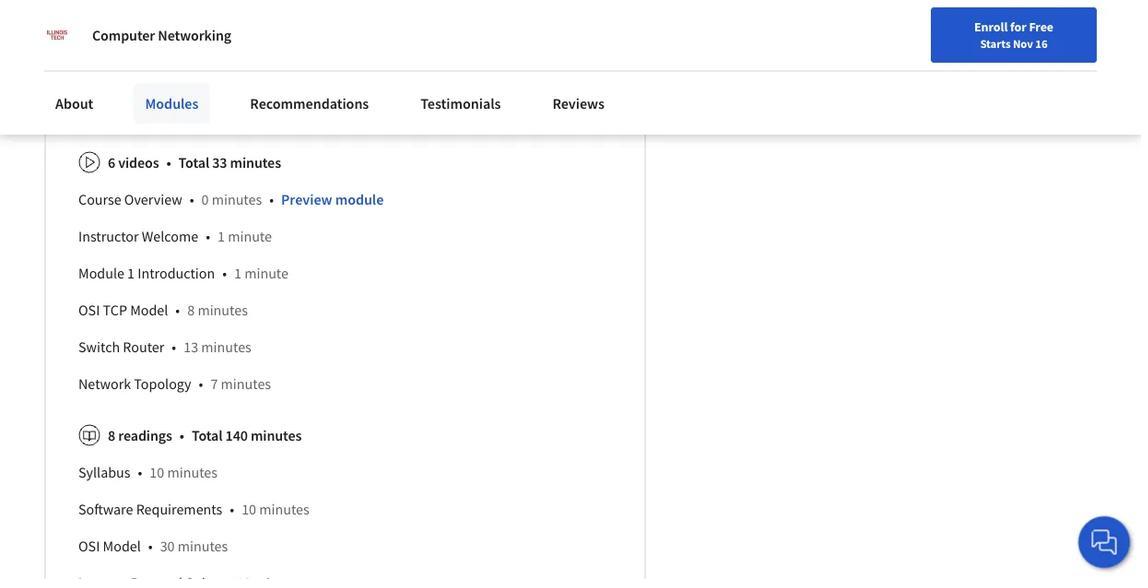 Task type: locate. For each thing, give the bounding box(es) containing it.
• right readings on the left of the page
[[180, 426, 184, 445]]

• left preview
[[269, 190, 274, 209]]

syllabus • 10 minutes
[[78, 463, 218, 482]]

0 vertical spatial osi
[[78, 301, 100, 319]]

minutes right 13 at the bottom left of page
[[201, 338, 252, 356]]

1 vertical spatial osi
[[78, 537, 100, 555]]

30
[[160, 537, 175, 555]]

minutes down • total 140 minutes
[[259, 500, 310, 518]]

• right requirements at bottom
[[230, 500, 234, 518]]

model down 'software'
[[103, 537, 141, 555]]

module 1 introduction • 1 minute
[[78, 264, 289, 282]]

software requirements • 10 minutes
[[78, 500, 310, 518]]

0 vertical spatial 10
[[150, 463, 164, 482]]

model right "tcp"
[[130, 301, 168, 319]]

network
[[78, 375, 131, 393]]

content
[[234, 101, 278, 117]]

10 down readings on the left of the page
[[150, 463, 164, 482]]

info
[[129, 101, 151, 117]]

enroll for free starts nov 16
[[975, 18, 1054, 51]]

0 vertical spatial minute
[[228, 227, 272, 245]]

networking
[[158, 26, 231, 44]]

readings
[[118, 426, 172, 445]]

minutes up 13 at the bottom left of page
[[198, 301, 248, 319]]

about
[[55, 94, 93, 112]]

• total 33 minutes
[[166, 153, 281, 172]]

• right introduction
[[222, 264, 227, 282]]

about
[[153, 101, 187, 117]]

welcome
[[142, 227, 198, 245]]

0 horizontal spatial module
[[189, 101, 232, 117]]

• left 13 at the bottom left of page
[[172, 338, 176, 356]]

tcp
[[103, 301, 127, 319]]

minutes
[[230, 153, 281, 172], [212, 190, 262, 209], [198, 301, 248, 319], [201, 338, 252, 356], [221, 375, 271, 393], [251, 426, 302, 445], [167, 463, 218, 482], [259, 500, 310, 518], [178, 537, 228, 555]]

syllabus
[[78, 463, 130, 482]]

8 left readings on the left of the page
[[108, 426, 115, 445]]

hide info about module content
[[101, 101, 278, 117]]

2 osi from the top
[[78, 537, 100, 555]]

menu item
[[822, 18, 941, 78]]

module
[[189, 101, 232, 117], [335, 190, 384, 209]]

osi left "tcp"
[[78, 301, 100, 319]]

switch router • 13 minutes
[[78, 338, 252, 356]]

8
[[187, 301, 195, 319], [108, 426, 115, 445]]

total
[[178, 153, 209, 172], [192, 426, 223, 445]]

minutes up software requirements • 10 minutes
[[167, 463, 218, 482]]

minute
[[228, 227, 272, 245], [245, 264, 289, 282]]

module right preview
[[335, 190, 384, 209]]

total left 33
[[178, 153, 209, 172]]

10
[[150, 463, 164, 482], [242, 500, 256, 518]]

• down introduction
[[176, 301, 180, 319]]

6 videos
[[108, 153, 159, 172]]

10 right requirements at bottom
[[242, 500, 256, 518]]

7
[[211, 375, 218, 393]]

• right syllabus at the bottom
[[138, 463, 142, 482]]

module
[[78, 264, 124, 282]]

osi down 'software'
[[78, 537, 100, 555]]

minutes right 140
[[251, 426, 302, 445]]

1 horizontal spatial module
[[335, 190, 384, 209]]

module right about
[[189, 101, 232, 117]]

model
[[130, 301, 168, 319], [103, 537, 141, 555]]

total left 140
[[192, 426, 223, 445]]

software
[[78, 500, 133, 518]]

osi for osi tcp model
[[78, 301, 100, 319]]

0 vertical spatial total
[[178, 153, 209, 172]]

osi tcp model • 8 minutes
[[78, 301, 248, 319]]

coursera image
[[15, 15, 132, 44]]

0 vertical spatial model
[[130, 301, 168, 319]]

recommendations
[[250, 94, 369, 112]]

0 vertical spatial module
[[189, 101, 232, 117]]

osi for osi model
[[78, 537, 100, 555]]

•
[[166, 153, 171, 172], [190, 190, 194, 209], [269, 190, 274, 209], [206, 227, 210, 245], [222, 264, 227, 282], [176, 301, 180, 319], [172, 338, 176, 356], [199, 375, 203, 393], [180, 426, 184, 445], [138, 463, 142, 482], [230, 500, 234, 518], [148, 537, 153, 555]]

1 vertical spatial 10
[[242, 500, 256, 518]]

osi
[[78, 301, 100, 319], [78, 537, 100, 555]]

testimonials
[[421, 94, 501, 112]]

1 vertical spatial module
[[335, 190, 384, 209]]

network topology • 7 minutes
[[78, 375, 271, 393]]

course
[[78, 190, 121, 209]]

illinois tech image
[[44, 22, 70, 48]]

0 vertical spatial 8
[[187, 301, 195, 319]]

8 up 13 at the bottom left of page
[[187, 301, 195, 319]]

1
[[108, 57, 115, 76], [218, 227, 225, 245], [127, 264, 135, 282], [234, 264, 242, 282]]

1 osi from the top
[[78, 301, 100, 319]]

hide info about module content button
[[71, 92, 285, 126]]

1 vertical spatial 8
[[108, 426, 115, 445]]

1 vertical spatial total
[[192, 426, 223, 445]]



Task type: vqa. For each thing, say whether or not it's contained in the screenshot.


Task type: describe. For each thing, give the bounding box(es) containing it.
requirements
[[136, 500, 222, 518]]

minutes right 0
[[212, 190, 262, 209]]

1 discussion prompt
[[108, 57, 232, 76]]

16
[[1036, 36, 1048, 51]]

1 horizontal spatial 8
[[187, 301, 195, 319]]

preview
[[281, 190, 332, 209]]

0 horizontal spatial 8
[[108, 426, 115, 445]]

• down 0
[[206, 227, 210, 245]]

computer
[[92, 26, 155, 44]]

• left the 30
[[148, 537, 153, 555]]

1 right module
[[127, 264, 135, 282]]

enroll
[[975, 18, 1008, 35]]

about link
[[44, 83, 105, 124]]

• right videos
[[166, 153, 171, 172]]

topology
[[134, 375, 191, 393]]

free
[[1029, 18, 1054, 35]]

minutes right 7 at the bottom
[[221, 375, 271, 393]]

course overview • 0 minutes • preview module
[[78, 190, 384, 209]]

33
[[212, 153, 227, 172]]

reviews link
[[542, 83, 616, 124]]

router
[[123, 338, 164, 356]]

computer networking
[[92, 26, 231, 44]]

testimonials link
[[410, 83, 512, 124]]

1 right introduction
[[234, 264, 242, 282]]

minutes right 33
[[230, 153, 281, 172]]

starts
[[980, 36, 1011, 51]]

videos
[[118, 153, 159, 172]]

1 down computer at the left top of the page
[[108, 57, 115, 76]]

reviews
[[553, 94, 605, 112]]

preview module link
[[281, 190, 384, 209]]

prompt
[[186, 57, 232, 76]]

for
[[1011, 18, 1027, 35]]

• total 140 minutes
[[180, 426, 302, 445]]

instructor welcome • 1 minute
[[78, 227, 272, 245]]

hide
[[101, 101, 126, 117]]

1 down course overview • 0 minutes • preview module at top
[[218, 227, 225, 245]]

nov
[[1013, 36, 1033, 51]]

0 horizontal spatial 10
[[150, 463, 164, 482]]

module inside region
[[335, 190, 384, 209]]

total for total 33 minutes
[[178, 153, 209, 172]]

• left 0
[[190, 190, 194, 209]]

modules
[[145, 94, 199, 112]]

introduction
[[138, 264, 215, 282]]

1 vertical spatial minute
[[245, 264, 289, 282]]

discussion
[[118, 57, 183, 76]]

0
[[202, 190, 209, 209]]

show notifications image
[[960, 23, 982, 45]]

• left 7 at the bottom
[[199, 375, 203, 393]]

13
[[184, 338, 198, 356]]

module inside dropdown button
[[189, 101, 232, 117]]

instructor
[[78, 227, 139, 245]]

switch
[[78, 338, 120, 356]]

total for total 140 minutes
[[192, 426, 223, 445]]

1 horizontal spatial 10
[[242, 500, 256, 518]]

140
[[225, 426, 248, 445]]

minutes right the 30
[[178, 537, 228, 555]]

chat with us image
[[1090, 527, 1119, 557]]

6
[[108, 153, 115, 172]]

overview
[[124, 190, 182, 209]]

osi model • 30 minutes
[[78, 537, 228, 555]]

8 readings
[[108, 426, 172, 445]]

modules link
[[134, 83, 210, 124]]

info about module content element
[[71, 85, 612, 579]]

1 vertical spatial model
[[103, 537, 141, 555]]

hide info about module content region
[[78, 137, 612, 579]]

recommendations link
[[239, 83, 380, 124]]



